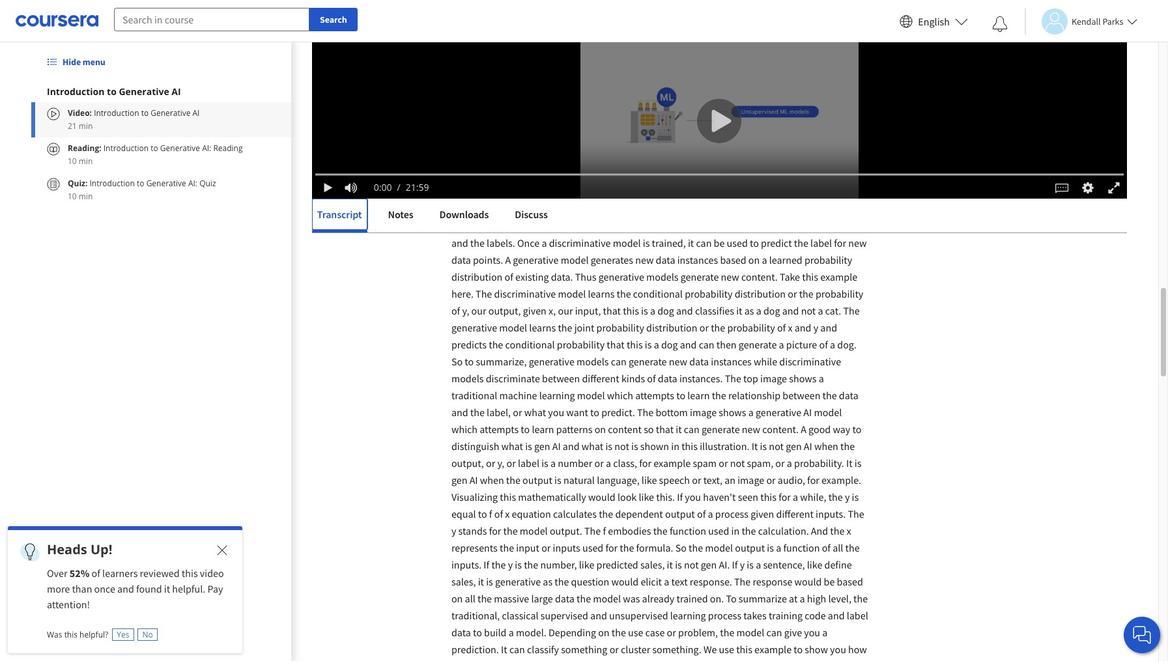 Task type: vqa. For each thing, say whether or not it's contained in the screenshot.


Task type: describe. For each thing, give the bounding box(es) containing it.
1 horizontal spatial sales,
[[640, 558, 665, 571]]

example inside we use this example to show you how much more robust
[[755, 643, 792, 656]]

data inside of the data points and the labels.
[[807, 220, 827, 233]]

model down language
[[685, 186, 713, 199]]

shows inside or what you want to predict. the bottom image shows a generative ai model which attempts to learn patterns on content so that it can generate new content.
[[719, 406, 746, 419]]

using
[[783, 135, 806, 148]]

label,
[[487, 406, 511, 419]]

related lecture content tabs tab list
[[312, 199, 1127, 233]]

can inside the conditional probability that this is a dog and can then generate a picture of a dog. so to summarize, generative models
[[699, 338, 715, 351]]

show
[[805, 643, 828, 656]]

supervised inside supervised, unsupervised, and semi-supervised methods.
[[558, 152, 606, 165]]

y up "massive"
[[508, 558, 513, 571]]

0 horizontal spatial what
[[501, 440, 523, 453]]

unlabeled inside and a large amount of unlabeled data.
[[817, 67, 860, 80]]

data inside it can be used to predict the label for new data points.
[[452, 253, 471, 267]]

a inside trained on a data set of labeled data points.
[[827, 203, 832, 216]]

probability up classifies
[[685, 287, 733, 300]]

mute image
[[343, 181, 359, 194]]

y for if y is a sentence, like define sales,
[[740, 558, 745, 571]]

we
[[787, 101, 799, 114]]

for inside the y stands for the model output.
[[489, 525, 501, 538]]

1 vertical spatial use
[[628, 626, 643, 639]]

or right case
[[667, 626, 676, 639]]

once
[[517, 237, 540, 250]]

0 vertical spatial given
[[523, 304, 547, 317]]

the y is equal to f of x equation calculates button
[[452, 491, 859, 521]]

helps inside while the unlabeled data helps the neural network
[[519, 101, 543, 114]]

data down trained,
[[656, 253, 675, 267]]

2 vertical spatial in
[[731, 525, 740, 538]]

it is gen ai when the output is natural language, like speech button
[[452, 457, 862, 487]]

models,
[[554, 169, 589, 182]]

close image
[[214, 543, 230, 558]]

can process both labeled and unlabeled data using button
[[586, 135, 808, 148]]

supervised and unsupervised learning process
[[541, 609, 744, 622]]

an
[[725, 474, 736, 487]]

and left classifies
[[676, 304, 693, 317]]

learning up 'problem,'
[[670, 609, 706, 622]]

we
[[704, 643, 717, 656]]

image inside or what you want to predict. the bottom image shows a generative ai model which attempts to learn patterns on content so that it can generate new content.
[[690, 406, 717, 419]]

downloads button
[[434, 199, 494, 230]]

learn up once a discriminative model is trained,
[[591, 220, 613, 233]]

the inside it is gen ai when the output is natural language, like speech
[[506, 474, 521, 487]]

to inside we use this example to show you how much more robust
[[794, 643, 803, 656]]

unlabeled inside while the unlabeled data helps the neural network
[[452, 101, 495, 114]]

the response would be based on all the massive large data button
[[452, 575, 863, 605]]

and inside of learners reviewed this video more than once and found it helpful. pay attention!
[[117, 583, 134, 596]]

data up the relationship between the data and the label,
[[658, 372, 677, 385]]

can down fits into this ai discipline. button
[[586, 135, 602, 148]]

that is used to classify or predict labels for data points. button
[[452, 186, 854, 216]]

inputs
[[553, 541, 580, 555]]

and they learn the relationship between the features
[[551, 220, 780, 233]]

and inside the relationship between the data and the label,
[[452, 406, 468, 419]]

0 minutes 0 seconds element
[[374, 181, 392, 193]]

once a discriminative model is trained, button
[[517, 237, 688, 250]]

quiz:
[[68, 178, 88, 189]]

generative inside the conditional probability that this is a dog and can then generate a picture of a dog. so to summarize, generative models
[[529, 355, 575, 368]]

so inside so the model output is a function of all the inputs.
[[675, 541, 687, 555]]

x inside the y is equal to f of x equation calculates
[[505, 508, 510, 521]]

types,
[[452, 186, 478, 199]]

the discriminative model learns the conditional probability
[[476, 287, 735, 300]]

discipline.
[[603, 118, 647, 131]]

or left text,
[[692, 474, 701, 487]]

introduction for reading:
[[103, 143, 149, 154]]

the inside it is not gen ai when the output, or y, or label is
[[841, 440, 855, 453]]

deep inside large language models are also a subset of deep learning.
[[839, 152, 861, 165]]

can generate new data instances while discriminative models button
[[452, 355, 841, 385]]

discriminative down large language models are also a subset of deep learning. button
[[621, 186, 683, 199]]

points. inside the that is used to classify or predict labels for data points.
[[594, 203, 624, 216]]

reading:
[[68, 143, 101, 154]]

can inside can be divided into two types, generative and discriminative.
[[762, 169, 778, 182]]

something.
[[653, 643, 702, 656]]

1 vertical spatial classify
[[527, 643, 559, 656]]

neural down small
[[592, 84, 620, 97]]

it up text at the bottom right of page
[[667, 558, 673, 571]]

so inside the conditional probability that this is a dog and can then generate a picture of a dog. so to summarize, generative models
[[452, 355, 463, 368]]

data inside takes training code and label data to build a model.
[[452, 626, 471, 639]]

pay
[[208, 583, 223, 596]]

also
[[770, 152, 788, 165]]

distribution or the probability of y, button
[[452, 287, 864, 317]]

or up or text, an image or audio, for example. button
[[776, 457, 785, 470]]

trained inside trained on a data set of labeled data points.
[[780, 203, 811, 216]]

predict.
[[602, 406, 635, 419]]

model.
[[516, 626, 547, 639]]

data up labels.
[[497, 220, 516, 233]]

over 52%
[[47, 567, 89, 580]]

model down also
[[763, 186, 791, 199]]

now we finally get to where generative ai
[[452, 101, 855, 131]]

0 vertical spatial process
[[604, 135, 637, 148]]

1 vertical spatial between
[[542, 372, 580, 385]]

supervised down models.
[[657, 50, 704, 63]]

of inside and a large amount of unlabeled data.
[[806, 67, 815, 80]]

a generative model generates new data instances
[[505, 253, 720, 267]]

be inside can be divided into two types, generative and discriminative.
[[780, 169, 791, 182]]

the model can give you a prediction.
[[452, 626, 828, 656]]

up!
[[91, 541, 112, 558]]

0 vertical spatial content.
[[742, 270, 778, 283]]

ai.
[[719, 558, 730, 571]]

1 horizontal spatial between
[[686, 220, 724, 233]]

1 vertical spatial learning,
[[761, 118, 799, 131]]

that down the discriminative model learns the conditional probability
[[603, 304, 621, 317]]

play image
[[322, 182, 335, 193]]

that inside the conditional probability that this is a dog and can then generate a picture of a dog. so to summarize, generative models
[[607, 338, 625, 351]]

trained,
[[652, 237, 686, 250]]

was
[[623, 592, 640, 605]]

that inside the that is used to classify or predict labels for data points.
[[793, 186, 811, 199]]

the conditional probability that this is a dog button
[[489, 338, 680, 351]]

points. inside it can be used to predict the label for new data points.
[[473, 253, 503, 267]]

0 vertical spatial in
[[715, 169, 723, 182]]

helpful?
[[80, 629, 108, 641]]

and a large amount of unlabeled data.
[[452, 67, 860, 97]]

and for neural
[[714, 33, 731, 46]]

or inside the and the x represents the input or inputs used for the formula.
[[542, 541, 551, 555]]

good
[[809, 423, 831, 436]]

deep learning models, or machine learning models in general, button
[[492, 169, 762, 182]]

to inside a good way to distinguish what is gen ai and what is not
[[853, 423, 862, 436]]

supervised, unsupervised, and semi-supervised methods.
[[452, 135, 859, 165]]

distinguish
[[452, 440, 499, 453]]

and inside the conditional probability that this is a dog and can then generate a picture of a dog. so to summarize, generative models
[[680, 338, 697, 351]]

1 horizontal spatial f
[[603, 525, 606, 538]]

if y is a sentence, like define sales,
[[452, 558, 852, 588]]

of up "the f embodies the function used in the calculation."
[[697, 508, 706, 521]]

the for the discriminative model learns the conditional probability
[[476, 287, 492, 300]]

so
[[644, 423, 654, 436]]

called
[[604, 50, 630, 63]]

finally
[[801, 101, 828, 114]]

data up also
[[761, 135, 781, 148]]

0 vertical spatial which
[[801, 118, 828, 131]]

ai: for reading
[[202, 143, 211, 154]]

labeled down this is called semi-supervised learning. button
[[663, 67, 696, 80]]

function inside so the model output is a function of all the inputs.
[[783, 541, 820, 555]]

menu
[[83, 56, 105, 68]]

artificial
[[473, 135, 509, 148]]

on up the labeled data helps the neural network button
[[569, 67, 581, 80]]

the inside the y stands for the model output.
[[503, 525, 518, 538]]

text
[[671, 575, 688, 588]]

a generative model generates new data instances button
[[505, 253, 720, 267]]

the for the response would be based on all the massive large data
[[734, 575, 751, 588]]

of right kinds
[[647, 372, 656, 385]]

1 horizontal spatial different
[[776, 508, 814, 521]]

it is generative as the question would elicit a text response. button
[[478, 575, 734, 588]]

0 horizontal spatial different
[[582, 372, 619, 385]]

of inside the conditional probability that this is a dog and can then generate a picture of a dog. so to summarize, generative models
[[819, 338, 828, 351]]

0 horizontal spatial trained
[[536, 67, 567, 80]]

not up text at the bottom right of page
[[684, 558, 699, 571]]

it up traditional,
[[478, 575, 484, 588]]

learning up the or what you want to predict. button
[[539, 389, 575, 402]]

1 horizontal spatial output
[[665, 508, 695, 521]]

or down the spam,
[[767, 474, 776, 487]]

conditional inside the conditional probability that this is a dog and can then generate a picture of a dog. so to summarize, generative models
[[505, 338, 555, 351]]

distribution inside the generative model learns the joint probability distribution
[[646, 321, 698, 334]]

if for sales,
[[732, 558, 738, 571]]

more inside more complex patterns than traditional machine learning
[[835, 16, 858, 29]]

data up points in the top of the page
[[834, 203, 853, 216]]

0 vertical spatial output,
[[489, 304, 521, 317]]

network inside while the unlabeled data helps the neural network
[[591, 101, 627, 114]]

or inside or the probability of x and y and predicts
[[700, 321, 709, 334]]

0 vertical spatial deep
[[737, 118, 759, 131]]

classical
[[502, 609, 539, 622]]

learn inside or what you want to predict. the bottom image shows a generative ai model which attempts to learn patterns on content so that it can generate new content.
[[532, 423, 554, 436]]

picture
[[786, 338, 817, 351]]

it inside means it uses artificial neural networks,
[[861, 118, 867, 131]]

0 vertical spatial function
[[670, 525, 706, 538]]

probability inside the generative model learns the joint probability distribution
[[597, 321, 644, 334]]

you inside or what you want to predict. the bottom image shows a generative ai model which attempts to learn patterns on content so that it can generate new content.
[[548, 406, 564, 419]]

0 horizontal spatial both
[[639, 135, 660, 148]]

1 horizontal spatial given
[[751, 508, 774, 521]]

shows inside the top image shows a traditional machine
[[789, 372, 817, 385]]

ai inside a good way to distinguish what is gen ai and what is not
[[552, 440, 561, 453]]

of inside based on a learned probability distribution of existing data.
[[505, 270, 513, 283]]

a discriminative model is a type of model
[[613, 186, 793, 199]]

generate inside can generate new data instances while discriminative models
[[629, 355, 667, 368]]

it for it is not gen ai when the output, or y, or label is
[[752, 440, 758, 453]]

data up basic
[[698, 67, 717, 80]]

prediction.
[[452, 643, 499, 656]]

class,
[[613, 457, 637, 470]]

it right classifies
[[736, 304, 743, 317]]

generative for quiz
[[146, 178, 186, 189]]

0 horizontal spatial as
[[543, 575, 553, 588]]

inputs. inside so the model output is a function of all the inputs.
[[452, 558, 482, 571]]

generative inside the generative model learns the joint probability distribution
[[452, 321, 497, 334]]

a discriminative model is a type of model button
[[613, 186, 793, 199]]

of inside distribution or the probability of y,
[[452, 304, 460, 317]]

and inside and neural networks can use both labeled and unlabeled data.
[[486, 50, 503, 63]]

new down basic
[[698, 101, 717, 114]]

used down the dependent output of a process given different inputs.
[[708, 525, 729, 538]]

show notifications image
[[992, 16, 1008, 32]]

and up picture
[[795, 321, 812, 334]]

generative inside "now we finally get to where generative ai"
[[481, 118, 526, 131]]

relationship inside the relationship between the data and the label,
[[728, 389, 781, 402]]

models inside large language models are also a subset of deep learning.
[[720, 152, 752, 165]]

the for the f embodies the function used in the calculation.
[[584, 525, 601, 538]]

or the probability of x and y and predicts button
[[452, 321, 837, 351]]

is inside if y is a sentence, like define sales,
[[747, 558, 754, 571]]

for inside the and the x represents the input or inputs used for the formula.
[[606, 541, 618, 555]]

0 vertical spatial subset
[[695, 118, 724, 131]]

labeled up artificial
[[494, 84, 527, 97]]

new down of the data points and the labels.
[[635, 253, 654, 267]]

learning right deep
[[517, 169, 552, 182]]

level,
[[828, 592, 852, 605]]

would up was
[[612, 575, 639, 588]]

learn down instances.
[[688, 389, 710, 402]]

learned
[[769, 253, 803, 267]]

supervised,
[[808, 135, 859, 148]]

0 vertical spatial inputs.
[[816, 508, 846, 521]]

model up want on the bottom of page
[[577, 389, 605, 402]]

a for generative
[[505, 253, 511, 267]]

and a large amount of unlabeled data. button
[[452, 67, 860, 97]]

generative for reading
[[160, 143, 200, 154]]

of down this is called semi-supervised learning. button
[[652, 67, 661, 80]]

gen inside a good way to distinguish what is gen ai and what is not
[[534, 440, 550, 453]]

and down cat.
[[821, 321, 837, 334]]

trained on a data set of labeled data points. button
[[452, 203, 868, 233]]

generative up existing
[[513, 253, 559, 267]]

notes
[[388, 208, 413, 221]]

a inside "in semi-supervised learning, a neural network"
[[452, 67, 457, 80]]

and neural networks can use both labeled and unlabeled data. button
[[452, 33, 861, 63]]

not up an
[[730, 457, 745, 470]]

like inside or text, an image or audio, for example. visualizing this mathematically would look like this. if you haven't seen this for a while,
[[639, 491, 654, 504]]

heads up! dialog
[[8, 526, 242, 654]]

0 vertical spatial helps
[[550, 84, 574, 97]]

/
[[397, 181, 401, 193]]

concepts
[[737, 84, 776, 97]]

generate up classifies
[[681, 270, 719, 283]]

to inside reading: introduction to generative ai: reading 10 min
[[151, 143, 158, 154]]

chat with us image
[[1132, 625, 1153, 646]]

than inside of learners reviewed this video more than once and found it helpful. pay attention!
[[72, 583, 92, 596]]

0 vertical spatial learning.
[[706, 50, 745, 63]]

1 vertical spatial process
[[715, 508, 749, 521]]

supervised up depending at the bottom of the page
[[541, 609, 588, 622]]

a inside or text, an image or audio, for example. visualizing this mathematically would look like this. if you haven't seen this for a while,
[[793, 491, 798, 504]]

learning down large
[[643, 169, 678, 182]]

1 horizontal spatial trained
[[677, 592, 708, 605]]

it is not gen ai. button
[[667, 558, 732, 571]]

or left "cluster"
[[610, 643, 619, 656]]

learning model which attempts to learn button
[[539, 389, 712, 402]]

models. button
[[677, 33, 714, 46]]

visualizing this mathematically would look like this. button
[[452, 491, 677, 504]]

ai right gen
[[668, 118, 677, 131]]

labeled inside trained on a data set of labeled data points.
[[462, 220, 495, 233]]

model up thus
[[561, 253, 589, 267]]

how
[[848, 643, 867, 656]]

the dependent output of a process given different inputs.
[[599, 508, 848, 521]]

generative up "massive"
[[495, 575, 541, 588]]

if y is a sentence, like define sales, button
[[452, 558, 852, 588]]

when inside it is not gen ai when the output, or y, or label is
[[814, 440, 839, 453]]

or right number
[[595, 457, 604, 470]]

the for the top image shows a traditional machine
[[725, 372, 741, 385]]

0 vertical spatial instances
[[677, 253, 718, 267]]

learning, inside "in semi-supervised learning, a neural network"
[[831, 50, 869, 63]]

model down it is generative as the question would elicit a text response. button
[[593, 592, 621, 605]]

it for it is gen ai when the output is natural language, like speech
[[846, 457, 853, 470]]

y for the y stands for the model output.
[[452, 525, 456, 538]]

what inside or what you want to predict. the bottom image shows a generative ai model which attempts to learn patterns on content so that it can generate new content.
[[524, 406, 546, 419]]

and down take
[[782, 304, 799, 317]]

to inside 'introduction to generative ai' dropdown button
[[107, 85, 117, 98]]

can be divided into two types, generative and discriminative. button
[[452, 169, 864, 199]]

you inside we use this example to show you how much more robust
[[830, 643, 846, 656]]

all inside so the model output is a function of all the inputs.
[[833, 541, 843, 555]]

trained on a data set of labeled data points.
[[452, 203, 868, 233]]

to summarize at a high level, the traditional, classical
[[452, 592, 868, 622]]

more inside of learners reviewed this video more than once and found it helpful. pay attention!
[[47, 583, 70, 596]]

generative down a generative model generates new data instances
[[599, 270, 644, 283]]

not left cat.
[[801, 304, 816, 317]]

or inside the that is used to classify or predict labels for data points.
[[485, 203, 495, 216]]

a inside and a large amount of unlabeled data.
[[738, 67, 743, 80]]

semi- for this
[[633, 50, 657, 63]]

0 horizontal spatial example
[[654, 457, 691, 470]]

ai left discipline. on the right top of the page
[[592, 118, 600, 131]]

or down illustration.
[[719, 457, 728, 470]]

a good way to distinguish what is gen ai and what is not
[[452, 423, 862, 453]]

discriminative down they at the top of the page
[[549, 237, 611, 250]]

the for the generative model learns the joint probability distribution
[[843, 304, 860, 317]]

of up now
[[778, 84, 787, 97]]

new up classifies
[[721, 270, 739, 283]]

y inside or the probability of x and y and predicts
[[814, 321, 819, 334]]

like up 'question'
[[579, 558, 594, 571]]

and for the
[[811, 525, 828, 538]]

of the data points and the labels.
[[452, 220, 856, 250]]

both inside and neural networks can use both labeled and unlabeled data.
[[841, 33, 861, 46]]

10 for reading: introduction to generative ai: reading 10 min
[[68, 156, 77, 167]]

a good way to distinguish what is gen ai and what is not button
[[452, 423, 862, 453]]

english button
[[895, 0, 973, 42]]

introduction for quiz:
[[90, 178, 135, 189]]

video: introduction to generative ai 21 min
[[68, 108, 200, 132]]

on up the it can classify something or cluster something. button
[[598, 626, 610, 639]]

transcript button
[[312, 199, 367, 230]]

can up the robust
[[509, 643, 525, 656]]

learn up to generalize to new examples.
[[672, 84, 694, 97]]

0 vertical spatial relationship
[[632, 220, 684, 233]]

and up depending at the bottom of the page
[[590, 609, 607, 622]]

traditional,
[[452, 609, 500, 622]]

2 horizontal spatial what
[[582, 440, 604, 453]]

models inside can generate new data instances while discriminative models
[[452, 372, 484, 385]]

data up fits
[[529, 84, 548, 97]]

traditional inside the top image shows a traditional machine
[[452, 389, 497, 402]]

0 vertical spatial attempts
[[635, 389, 674, 402]]

dog inside the conditional probability that this is a dog and can then generate a picture of a dog. so to summarize, generative models
[[661, 338, 678, 351]]

of down examples.
[[726, 118, 735, 131]]

top
[[744, 372, 758, 385]]

formula.
[[636, 541, 673, 555]]

0 vertical spatial as
[[745, 304, 754, 317]]

give
[[784, 626, 802, 639]]

x inside the and the x represents the input or inputs used for the formula.
[[847, 525, 851, 538]]



Task type: locate. For each thing, give the bounding box(es) containing it.
1 vertical spatial content.
[[763, 423, 799, 436]]

2 our from the left
[[558, 304, 573, 317]]

ai inside it is not gen ai when the output, or y, or label is
[[804, 440, 812, 453]]

probability down and classifies it as a dog and not a cat. button
[[727, 321, 775, 334]]

can inside the model can give you a prediction.
[[767, 626, 782, 639]]

0 horizontal spatial our
[[471, 304, 486, 317]]

1 horizontal spatial as
[[745, 304, 754, 317]]

machine down methods.
[[603, 169, 641, 182]]

or inside distribution or the probability of y,
[[788, 287, 797, 300]]

use up "cluster"
[[628, 626, 643, 639]]

no
[[142, 629, 153, 640]]

discriminative inside can generate new data instances while discriminative models
[[780, 355, 841, 368]]

like down a number or a class, for example spam or not spam, button
[[642, 474, 657, 487]]

traditional up label, in the left of the page
[[452, 389, 497, 402]]

a for discriminative
[[613, 186, 619, 199]]

of down here.
[[452, 304, 460, 317]]

to inside the that is used to classify or predict labels for data points.
[[845, 186, 854, 199]]

if for predicted
[[484, 558, 490, 571]]

of inside of learners reviewed this video more than once and found it helpful. pay attention!
[[92, 567, 100, 580]]

gen up or a probability. button
[[786, 440, 802, 453]]

of right 52%
[[92, 567, 100, 580]]

used up 'if the y is the number, like predicted sales, it is not gen ai.' on the bottom
[[583, 541, 604, 555]]

learns for joint
[[529, 321, 556, 334]]

output,
[[489, 304, 521, 317], [452, 457, 484, 470]]

1 horizontal spatial y,
[[497, 457, 505, 470]]

0 vertical spatial trained
[[536, 67, 567, 80]]

1 horizontal spatial x
[[788, 321, 793, 334]]

points. up once a discriminative model is trained, button
[[594, 203, 624, 216]]

2 horizontal spatial be
[[824, 575, 835, 588]]

of inside the y is equal to f of x equation calculates
[[494, 508, 503, 521]]

2 10 from the top
[[68, 191, 77, 202]]

can left the then
[[699, 338, 715, 351]]

machine up called
[[599, 33, 637, 46]]

2 horizontal spatial between
[[783, 389, 821, 402]]

was
[[47, 629, 62, 641]]

models inside the conditional probability that this is a dog and can then generate a picture of a dog. so to summarize, generative models
[[577, 355, 609, 368]]

a left good
[[801, 423, 807, 436]]

it is generative as the question would elicit a text response.
[[478, 575, 734, 588]]

is inside the conditional probability that this is a dog and can then generate a picture of a dog. so to summarize, generative models
[[645, 338, 652, 351]]

it inside of learners reviewed this video more than once and found it helpful. pay attention!
[[164, 583, 170, 596]]

distribution
[[452, 270, 503, 283], [735, 287, 786, 300], [646, 321, 698, 334]]

labels.
[[487, 237, 515, 250]]

the inside to summarize at a high level, the traditional, classical
[[854, 592, 868, 605]]

to inside quiz: introduction to generative ai: quiz 10 min
[[137, 178, 144, 189]]

if inside if y is a sentence, like define sales,
[[732, 558, 738, 571]]

0 vertical spatial predict
[[497, 203, 528, 216]]

this inside of learners reviewed this video more than once and found it helpful. pay attention!
[[182, 567, 198, 580]]

and inside can be divided into two types, generative and discriminative.
[[528, 186, 544, 199]]

found
[[136, 583, 162, 596]]

1 horizontal spatial classify
[[527, 643, 559, 656]]

image inside the top image shows a traditional machine
[[760, 372, 787, 385]]

0 vertical spatial learns
[[588, 287, 615, 300]]

is
[[595, 50, 602, 63], [527, 67, 534, 80], [679, 118, 686, 131], [715, 186, 722, 199], [813, 186, 820, 199], [643, 237, 650, 250], [641, 304, 648, 317], [645, 338, 652, 351], [525, 440, 532, 453], [606, 440, 613, 453], [631, 440, 638, 453], [760, 440, 767, 453], [542, 457, 549, 470], [855, 457, 862, 470], [555, 474, 562, 487], [852, 491, 859, 504], [767, 541, 774, 555], [515, 558, 522, 571], [675, 558, 682, 571], [747, 558, 754, 571], [486, 575, 493, 588]]

the for the y stands for the model output.
[[848, 508, 864, 521]]

haven't
[[703, 491, 736, 504]]

if
[[677, 491, 683, 504], [484, 558, 490, 571], [732, 558, 738, 571]]

2 horizontal spatial label
[[847, 609, 868, 622]]

set
[[855, 203, 868, 216]]

0 horizontal spatial between
[[542, 372, 580, 385]]

ai: for quiz
[[188, 178, 197, 189]]

model up our output, given x, our input, that this is a dog button
[[558, 287, 586, 300]]

lightbulb image
[[20, 542, 40, 563]]

1 horizontal spatial be
[[780, 169, 791, 182]]

1 vertical spatial based
[[837, 575, 863, 588]]

ai inside "now we finally get to where generative ai"
[[528, 118, 537, 131]]

and inside and a large amount of unlabeled data.
[[719, 67, 736, 80]]

the inside the model can give you a prediction.
[[720, 626, 735, 639]]

or inside or what you want to predict. the bottom image shows a generative ai model which attempts to learn patterns on content so that it can generate new content.
[[513, 406, 522, 419]]

hide
[[63, 56, 81, 68]]

and down the while,
[[811, 525, 828, 538]]

the
[[476, 84, 492, 97], [476, 287, 492, 300], [843, 304, 860, 317], [725, 372, 741, 385], [637, 406, 654, 419], [848, 508, 864, 521], [584, 525, 601, 538], [734, 575, 751, 588]]

network for a
[[489, 67, 525, 80]]

2 vertical spatial which
[[452, 423, 478, 436]]

2 vertical spatial it
[[501, 643, 507, 656]]

0 vertical spatial conditional
[[633, 287, 683, 300]]

1 vertical spatial traditional
[[452, 389, 497, 402]]

1 vertical spatial all
[[465, 592, 476, 605]]

1 10 from the top
[[68, 156, 77, 167]]

ai inside dropdown button
[[172, 85, 181, 98]]

and up language
[[696, 135, 713, 148]]

2 horizontal spatial if
[[732, 558, 738, 571]]

of the data points and the labels. button
[[452, 220, 856, 250]]

case
[[645, 626, 665, 639]]

patterns
[[491, 33, 527, 46], [556, 423, 593, 436]]

can generate new data instances while discriminative models
[[452, 355, 841, 385]]

take this example here. button
[[452, 270, 858, 300]]

neural down the labeled data helps the neural network button
[[561, 101, 589, 114]]

generative up quiz
[[160, 143, 200, 154]]

hide menu button
[[42, 50, 111, 74]]

1 vertical spatial large
[[531, 592, 553, 605]]

that
[[793, 186, 811, 199], [603, 304, 621, 317], [607, 338, 625, 351], [656, 423, 674, 436]]

0 horizontal spatial f
[[489, 508, 492, 521]]

define
[[825, 558, 852, 571]]

y for the y is equal to f of x equation calculates
[[845, 491, 850, 504]]

kinds
[[622, 372, 645, 385]]

it up the spam,
[[752, 440, 758, 453]]

0 horizontal spatial label
[[518, 457, 540, 470]]

generative inside reading: introduction to generative ai: reading 10 min
[[160, 143, 200, 154]]

which attempts to learn patterns on content so that it button
[[452, 423, 684, 436]]

content
[[608, 423, 642, 436]]

1 horizontal spatial and
[[714, 33, 731, 46]]

label down level,
[[847, 609, 868, 622]]

0 horizontal spatial learning.
[[452, 169, 490, 182]]

coursera image
[[16, 11, 98, 31]]

and inside supervised, unsupervised, and semi-supervised methods.
[[515, 152, 532, 165]]

0 vertical spatial 10
[[68, 156, 77, 167]]

0 horizontal spatial ai:
[[188, 178, 197, 189]]

generative down deep
[[480, 186, 526, 199]]

image right top
[[760, 372, 787, 385]]

1 vertical spatial be
[[714, 237, 725, 250]]

2 vertical spatial a
[[801, 423, 807, 436]]

patterns inside more complex patterns than traditional machine learning
[[491, 33, 527, 46]]

complex
[[452, 33, 489, 46]]

deep down examples.
[[737, 118, 759, 131]]

2 vertical spatial output
[[735, 541, 765, 555]]

min for reading:
[[79, 156, 93, 167]]

the inside the conditional probability that this is a dog and can then generate a picture of a dog. so to summarize, generative models
[[489, 338, 503, 351]]

2 vertical spatial min
[[79, 191, 93, 202]]

0 horizontal spatial when
[[480, 474, 504, 487]]

generative for 21
[[151, 108, 191, 119]]

attempts inside or what you want to predict. the bottom image shows a generative ai model which attempts to learn patterns on content so that it can generate new content.
[[480, 423, 519, 436]]

and inside and neural networks can use both labeled and unlabeled data.
[[714, 33, 731, 46]]

you inside the model can give you a prediction.
[[804, 626, 820, 639]]

Search in course text field
[[114, 8, 310, 31]]

english
[[918, 15, 950, 28]]

the inside or what you want to predict. the bottom image shows a generative ai model which attempts to learn patterns on content so that it can generate new content.
[[637, 406, 654, 419]]

1 horizontal spatial label
[[811, 237, 832, 250]]

on inside trained on a data set of labeled data points.
[[813, 203, 824, 216]]

the inside or the probability of x and y and predicts
[[711, 321, 725, 334]]

0 vertical spatial traditional
[[551, 33, 597, 46]]

models.
[[677, 33, 714, 46]]

conditional
[[633, 287, 683, 300], [505, 338, 555, 351]]

large inside and a large amount of unlabeled data.
[[746, 67, 767, 80]]

if the y is the number, like predicted sales, it is not gen ai.
[[484, 558, 732, 571]]

the relationship between the data and the label,
[[452, 389, 859, 419]]

discuss
[[515, 208, 548, 221]]

they
[[570, 220, 589, 233]]

1 vertical spatial subset
[[797, 152, 826, 165]]

2 horizontal spatial more
[[835, 16, 858, 29]]

function up the sentence,
[[783, 541, 820, 555]]

10 for quiz: introduction to generative ai: quiz 10 min
[[68, 191, 77, 202]]

introduction inside quiz: introduction to generative ai: quiz 10 min
[[90, 178, 135, 189]]

2 vertical spatial between
[[783, 389, 821, 402]]

probability down joint
[[557, 338, 605, 351]]

1 horizontal spatial when
[[814, 440, 839, 453]]

data inside the response would be based on all the massive large data
[[555, 592, 575, 605]]

0 horizontal spatial distribution
[[452, 270, 503, 283]]

introduction
[[47, 85, 105, 98], [94, 108, 139, 119], [103, 143, 149, 154], [90, 178, 135, 189]]

unlabeled up "task"
[[817, 67, 860, 80]]

of right features
[[780, 220, 789, 233]]

supervised
[[657, 50, 704, 63], [781, 50, 829, 63], [558, 152, 606, 165], [541, 609, 588, 622]]

21 minutes 59 seconds element
[[406, 181, 429, 193]]

the y stands for the model output. button
[[452, 508, 864, 538]]

2 horizontal spatial a
[[801, 423, 807, 436]]

the inside distribution or the probability of y,
[[799, 287, 814, 300]]

where
[[452, 118, 479, 131]]

in right the 'shown'
[[671, 440, 680, 453]]

neural inside while the unlabeled data helps the neural network
[[561, 101, 589, 114]]

probability inside or the probability of x and y and predicts
[[727, 321, 775, 334]]

a inside takes training code and label data to build a model.
[[509, 626, 514, 639]]

1 vertical spatial y,
[[497, 457, 505, 470]]

distribution up here.
[[452, 270, 503, 283]]

machine down discriminate at the left bottom
[[499, 389, 537, 402]]

0 horizontal spatial it
[[501, 643, 507, 656]]

min down the reading:
[[79, 156, 93, 167]]

to inside it can be used to predict the label for new data points.
[[750, 237, 759, 250]]

1 vertical spatial in
[[671, 440, 680, 453]]

downloads
[[440, 208, 489, 221]]

it
[[752, 440, 758, 453], [846, 457, 853, 470], [501, 643, 507, 656]]

2 vertical spatial process
[[708, 609, 742, 622]]

1 horizontal spatial function
[[783, 541, 820, 555]]

1 vertical spatial given
[[751, 508, 774, 521]]

data up here.
[[452, 253, 471, 267]]

question
[[571, 575, 609, 588]]

summarize
[[739, 592, 787, 605]]

learning, down now
[[761, 118, 799, 131]]

or down label, in the left of the page
[[507, 457, 516, 470]]

points. up the once at the top left
[[518, 220, 548, 233]]

model inside the model can give you a prediction.
[[737, 626, 765, 639]]

introduction down video: introduction to generative ai 21 min
[[103, 143, 149, 154]]

shows
[[789, 372, 817, 385], [719, 406, 746, 419]]

it right means
[[861, 118, 867, 131]]

1 vertical spatial when
[[480, 474, 504, 487]]

amount inside and a large amount of unlabeled data.
[[769, 67, 804, 80]]

min inside reading: introduction to generative ai: reading 10 min
[[79, 156, 93, 167]]

or what you want to predict. button
[[513, 406, 637, 419]]

semi-
[[633, 50, 657, 63], [757, 50, 781, 63], [534, 152, 558, 165]]

learning.
[[706, 50, 745, 63], [452, 169, 490, 182]]

generative inside or what you want to predict. the bottom image shows a generative ai model which attempts to learn patterns on content so that it can generate new content.
[[756, 406, 802, 419]]

than
[[529, 33, 549, 46], [72, 583, 92, 596]]

10 down the reading:
[[68, 156, 77, 167]]

means it uses artificial neural networks, button
[[452, 118, 867, 148]]

network
[[489, 67, 525, 80], [622, 84, 659, 97], [591, 101, 627, 114]]

1 vertical spatial helps
[[519, 101, 543, 114]]

0 horizontal spatial use
[[628, 626, 643, 639]]

1 horizontal spatial based
[[837, 575, 863, 588]]

amount down called
[[616, 67, 650, 80]]

2 horizontal spatial which
[[801, 118, 828, 131]]

1 vertical spatial into
[[828, 169, 845, 182]]

between down a discriminative model is a type of model
[[686, 220, 724, 233]]

1 vertical spatial network
[[622, 84, 659, 97]]

the inside the y stands for the model output.
[[848, 508, 864, 521]]

2 horizontal spatial trained
[[780, 203, 811, 216]]

be inside the response would be based on all the massive large data
[[824, 575, 835, 588]]

dog.
[[837, 338, 857, 351]]

generate inside or what you want to predict. the bottom image shows a generative ai model which attempts to learn patterns on content so that it can generate new content.
[[702, 423, 740, 436]]

1 vertical spatial machine
[[603, 169, 641, 182]]

0 horizontal spatial patterns
[[491, 33, 527, 46]]

of inside or the probability of x and y and predicts
[[777, 321, 786, 334]]

image inside or text, an image or audio, for example. visualizing this mathematically would look like this. if you haven't seen this for a while,
[[738, 474, 764, 487]]

a for good
[[801, 423, 807, 436]]

reviewed
[[140, 567, 180, 580]]

image up if you haven't seen this for a while, button
[[738, 474, 764, 487]]

shown
[[640, 440, 669, 453]]

probability inside distribution or the probability of y,
[[816, 287, 864, 300]]

of down types,
[[452, 220, 460, 233]]

want
[[566, 406, 588, 419]]

now
[[765, 101, 785, 114]]

yes
[[117, 629, 129, 640]]

2 amount from the left
[[769, 67, 804, 80]]

the conditional probability that this is a dog and can then generate a picture of a dog. so to summarize, generative models
[[452, 338, 857, 368]]

min for quiz:
[[79, 191, 93, 202]]

semi- for supervised,
[[534, 152, 558, 165]]

1 vertical spatial relationship
[[728, 389, 781, 402]]

1 horizontal spatial which
[[607, 389, 633, 402]]

learning inside more complex patterns than traditional machine learning
[[639, 33, 675, 46]]

once a discriminative model is trained,
[[517, 237, 688, 250]]

unlabeled down gen ai is a subset of deep learning, which button
[[715, 135, 759, 148]]

transcript
[[317, 208, 362, 221]]

small
[[590, 67, 614, 80]]

of
[[652, 67, 661, 80], [806, 67, 815, 80], [778, 84, 787, 97], [726, 118, 735, 131], [828, 152, 837, 165], [752, 186, 761, 199], [452, 220, 460, 233], [780, 220, 789, 233], [505, 270, 513, 283], [452, 304, 460, 317], [777, 321, 786, 334], [819, 338, 828, 351], [647, 372, 656, 385], [494, 508, 503, 521], [697, 508, 706, 521], [822, 541, 831, 555], [92, 567, 100, 580]]

1 horizontal spatial use
[[719, 643, 734, 656]]

3 min from the top
[[79, 191, 93, 202]]

or right the models,
[[591, 169, 601, 182]]

attempts up bottom
[[635, 389, 674, 402]]

generate up illustration.
[[702, 423, 740, 436]]

0 horizontal spatial y,
[[462, 304, 469, 317]]

on inside based on a learned probability distribution of existing data.
[[749, 253, 760, 267]]

2 horizontal spatial semi-
[[757, 50, 781, 63]]

ai inside video: introduction to generative ai 21 min
[[193, 108, 200, 119]]

if inside or text, an image or audio, for example. visualizing this mathematically would look like this. if you haven't seen this for a while,
[[677, 491, 683, 504]]

content.
[[742, 270, 778, 283], [763, 423, 799, 436]]

1 horizontal spatial points.
[[518, 220, 548, 233]]

y inside if y is a sentence, like define sales,
[[740, 558, 745, 571]]

network for the
[[622, 84, 659, 97]]

be down also
[[780, 169, 791, 182]]

the for the labeled data helps the neural network to learn the basic concepts of the task
[[476, 84, 492, 97]]

neural inside and neural networks can use both labeled and unlabeled data.
[[733, 33, 761, 46]]

2 min from the top
[[79, 156, 93, 167]]

machine inside more complex patterns than traditional machine learning
[[599, 33, 637, 46]]

network inside "in semi-supervised learning, a neural network"
[[489, 67, 525, 80]]

deep learning models, or machine learning models in general,
[[492, 169, 762, 182]]

learns up input,
[[588, 287, 615, 300]]

2 vertical spatial use
[[719, 643, 734, 656]]

to
[[726, 592, 737, 605]]

illustration.
[[700, 440, 750, 453]]

machine inside the top image shows a traditional machine
[[499, 389, 537, 402]]

0 vertical spatial classify
[[452, 203, 483, 216]]

language
[[677, 152, 717, 165]]

video:
[[68, 108, 92, 119]]

in semi-supervised learning, a neural network
[[452, 50, 869, 80]]

0 horizontal spatial semi-
[[534, 152, 558, 165]]

model up summarize,
[[499, 321, 527, 334]]

on up traditional,
[[452, 592, 463, 605]]

0 horizontal spatial x
[[505, 508, 510, 521]]

look
[[618, 491, 637, 504]]

it can be used to predict the label for new data points. button
[[452, 237, 867, 267]]

neural up in
[[733, 33, 761, 46]]

data up they at the top of the page
[[572, 203, 592, 216]]

based inside based on a learned probability distribution of existing data.
[[720, 253, 747, 267]]

what down label, in the left of the page
[[501, 440, 523, 453]]

and inside a good way to distinguish what is gen ai and what is not
[[563, 440, 580, 453]]

1 vertical spatial sales,
[[452, 575, 476, 588]]

1 horizontal spatial conditional
[[633, 287, 683, 300]]

the
[[576, 84, 590, 97], [696, 84, 710, 97], [789, 84, 803, 97], [851, 84, 866, 97], [545, 101, 559, 114], [616, 220, 630, 233], [726, 220, 741, 233], [791, 220, 805, 233], [470, 237, 485, 250], [794, 237, 809, 250], [617, 287, 631, 300], [799, 287, 814, 300], [558, 321, 572, 334], [711, 321, 725, 334], [489, 338, 503, 351], [712, 389, 726, 402], [823, 389, 837, 402], [470, 406, 485, 419], [841, 440, 855, 453], [506, 474, 521, 487], [829, 491, 843, 504], [599, 508, 613, 521], [503, 525, 518, 538], [653, 525, 668, 538], [742, 525, 756, 538], [830, 525, 845, 538], [500, 541, 514, 555], [620, 541, 634, 555], [689, 541, 703, 555], [846, 541, 860, 555], [492, 558, 506, 571], [524, 558, 538, 571], [555, 575, 569, 588], [478, 592, 492, 605], [577, 592, 591, 605], [854, 592, 868, 605], [612, 626, 626, 639], [720, 626, 735, 639]]

this inside take this example here.
[[802, 270, 818, 283]]

1 min from the top
[[79, 121, 93, 132]]

the y stands for the model output.
[[452, 508, 864, 538]]

this is called semi-supervised learning. button
[[575, 50, 747, 63]]

the y is equal to f of x equation calculates
[[452, 491, 859, 521]]

the left top
[[725, 372, 741, 385]]

or down distinguish at the bottom left of page
[[486, 457, 495, 470]]

is trained on a small amount of labeled data
[[527, 67, 719, 80]]

and up labels
[[528, 186, 544, 199]]

output, inside it is not gen ai when the output, or y, or label is
[[452, 457, 484, 470]]

trained down text at the bottom right of page
[[677, 592, 708, 605]]

y, down distinguish at the bottom left of page
[[497, 457, 505, 470]]

the response would be based on all the massive large data
[[452, 575, 863, 605]]

would inside or text, an image or audio, for example. visualizing this mathematically would look like this. if you haven't seen this for a while,
[[588, 491, 616, 504]]

model down equation
[[520, 525, 548, 538]]

use right we
[[719, 643, 734, 656]]

predict up learned
[[761, 237, 792, 250]]

1 our from the left
[[471, 304, 486, 317]]

0 vertical spatial large
[[746, 67, 767, 80]]

2 vertical spatial label
[[847, 609, 868, 622]]

or right label, in the left of the page
[[513, 406, 522, 419]]

gen left ai.
[[701, 558, 717, 571]]

general,
[[725, 169, 760, 182]]

0 vertical spatial example
[[820, 270, 858, 283]]

the labeled data helps the neural network to learn the basic concepts of the task
[[476, 84, 826, 97]]

neural
[[733, 33, 761, 46], [459, 67, 487, 80], [592, 84, 620, 97], [561, 101, 589, 114], [511, 135, 539, 148]]

was this helpful?
[[47, 629, 108, 641]]

model up a generative model generates new data instances
[[613, 237, 641, 250]]

large language models are also a subset of deep learning.
[[452, 152, 861, 182]]

1 horizontal spatial deep
[[839, 152, 861, 165]]

probability inside the conditional probability that this is a dog and can then generate a picture of a dog. so to summarize, generative models
[[557, 338, 605, 351]]

1 amount from the left
[[616, 67, 650, 80]]

takes
[[744, 609, 767, 622]]

semi- inside supervised, unsupervised, and semi-supervised methods.
[[534, 152, 558, 165]]

0 horizontal spatial amount
[[616, 67, 650, 80]]

0 vertical spatial both
[[841, 33, 861, 46]]

f inside the y is equal to f of x equation calculates
[[489, 508, 492, 521]]

0 horizontal spatial and
[[551, 220, 568, 233]]

in up a discriminative model is a type of model button
[[715, 169, 723, 182]]

it for it can classify something or cluster something.
[[501, 643, 507, 656]]

something
[[561, 643, 608, 656]]

content. inside or what you want to predict. the bottom image shows a generative ai model which attempts to learn patterns on content so that it can generate new content.
[[763, 423, 799, 436]]

calculation.
[[758, 525, 809, 538]]

2 vertical spatial network
[[591, 101, 627, 114]]

used inside it can be used to predict the label for new data points.
[[727, 237, 748, 250]]

points. down labels.
[[473, 253, 503, 267]]

0 horizontal spatial be
[[714, 237, 725, 250]]

0 vertical spatial shows
[[789, 372, 817, 385]]

y, inside it is not gen ai when the output, or y, or label is
[[497, 457, 505, 470]]

to generalize to new examples.
[[629, 101, 765, 114]]

1 horizontal spatial relationship
[[728, 389, 781, 402]]

instances inside can generate new data instances while discriminative models
[[711, 355, 752, 368]]

elicit
[[641, 575, 662, 588]]

or up labels.
[[485, 203, 495, 216]]

or text, an image or audio, for example. button
[[692, 474, 861, 487]]

model inside the generative model learns the joint probability distribution
[[499, 321, 527, 334]]

full screen image
[[1106, 181, 1123, 194]]

to inside video: introduction to generative ai 21 min
[[141, 108, 149, 119]]

and for they
[[551, 220, 568, 233]]

conditional up our output, given x, our input, that this is a dog and classifies it as a dog and not a cat.
[[633, 287, 683, 300]]

discriminative down existing
[[494, 287, 556, 300]]

image
[[760, 372, 787, 385], [690, 406, 717, 419], [738, 474, 764, 487]]

ai: inside quiz: introduction to generative ai: quiz 10 min
[[188, 178, 197, 189]]

that up discriminate between different kinds of data instances. button
[[607, 338, 625, 351]]

introduction for video:
[[94, 108, 139, 119]]

of right type
[[752, 186, 761, 199]]

1 vertical spatial learning.
[[452, 169, 490, 182]]

be inside it can be used to predict the label for new data points.
[[714, 237, 725, 250]]

0 horizontal spatial into
[[554, 118, 572, 131]]

2 vertical spatial points.
[[473, 253, 503, 267]]

our down here.
[[471, 304, 486, 317]]

data inside can generate new data instances while discriminative models
[[690, 355, 709, 368]]

of learners reviewed this video more than once and found it helpful. pay attention!
[[47, 567, 226, 611]]

and down complex
[[486, 50, 503, 63]]

new up instances.
[[669, 355, 687, 368]]

it inside or what you want to predict. the bottom image shows a generative ai model which attempts to learn patterns on content so that it can generate new content.
[[676, 423, 682, 436]]

example up speech
[[654, 457, 691, 470]]

heads
[[47, 541, 87, 558]]

0 vertical spatial all
[[833, 541, 843, 555]]

0 horizontal spatial while
[[754, 355, 777, 368]]

labeled up labels.
[[462, 220, 495, 233]]

and up basic
[[714, 33, 731, 46]]

is inside so the model output is a function of all the inputs.
[[767, 541, 774, 555]]

ai: left reading
[[202, 143, 211, 154]]

generative down the conditional probability that this is a dog button
[[529, 355, 575, 368]]

probability.
[[794, 457, 844, 470]]

kendall
[[1072, 15, 1101, 27]]

you up which attempts to learn patterns on content so that it button
[[548, 406, 564, 419]]

learns down the x, at left
[[529, 321, 556, 334]]

uses
[[452, 135, 471, 148]]

patterns inside or what you want to predict. the bottom image shows a generative ai model which attempts to learn patterns on content so that it can generate new content.
[[556, 423, 593, 436]]

gen ai is a subset of deep learning, which button
[[649, 118, 830, 131]]

the inside the response would be based on all the massive large data
[[478, 592, 492, 605]]

learns for conditional
[[588, 287, 615, 300]]

data left points in the top of the page
[[807, 220, 827, 233]]

based up level,
[[837, 575, 863, 588]]

on left learned
[[749, 253, 760, 267]]

0 vertical spatial so
[[452, 355, 463, 368]]

0 horizontal spatial attempts
[[480, 423, 519, 436]]

a inside if y is a sentence, like define sales,
[[756, 558, 761, 571]]

amount
[[616, 67, 650, 80], [769, 67, 804, 80]]

labeled down fits into this ai discipline. gen ai is a subset of deep learning, which at the top
[[662, 135, 694, 148]]

0 horizontal spatial all
[[465, 592, 476, 605]]

data. inside based on a learned probability distribution of existing data.
[[551, 270, 573, 283]]

1 horizontal spatial our
[[558, 304, 573, 317]]

our right the x, at left
[[558, 304, 573, 317]]

based down features
[[720, 253, 747, 267]]

more inside we use this example to show you how much more robust
[[478, 660, 501, 661]]

of up and can then generate a picture of a dog. button
[[777, 321, 786, 334]]

0 vertical spatial between
[[686, 220, 724, 233]]

1 horizontal spatial so
[[675, 541, 687, 555]]



